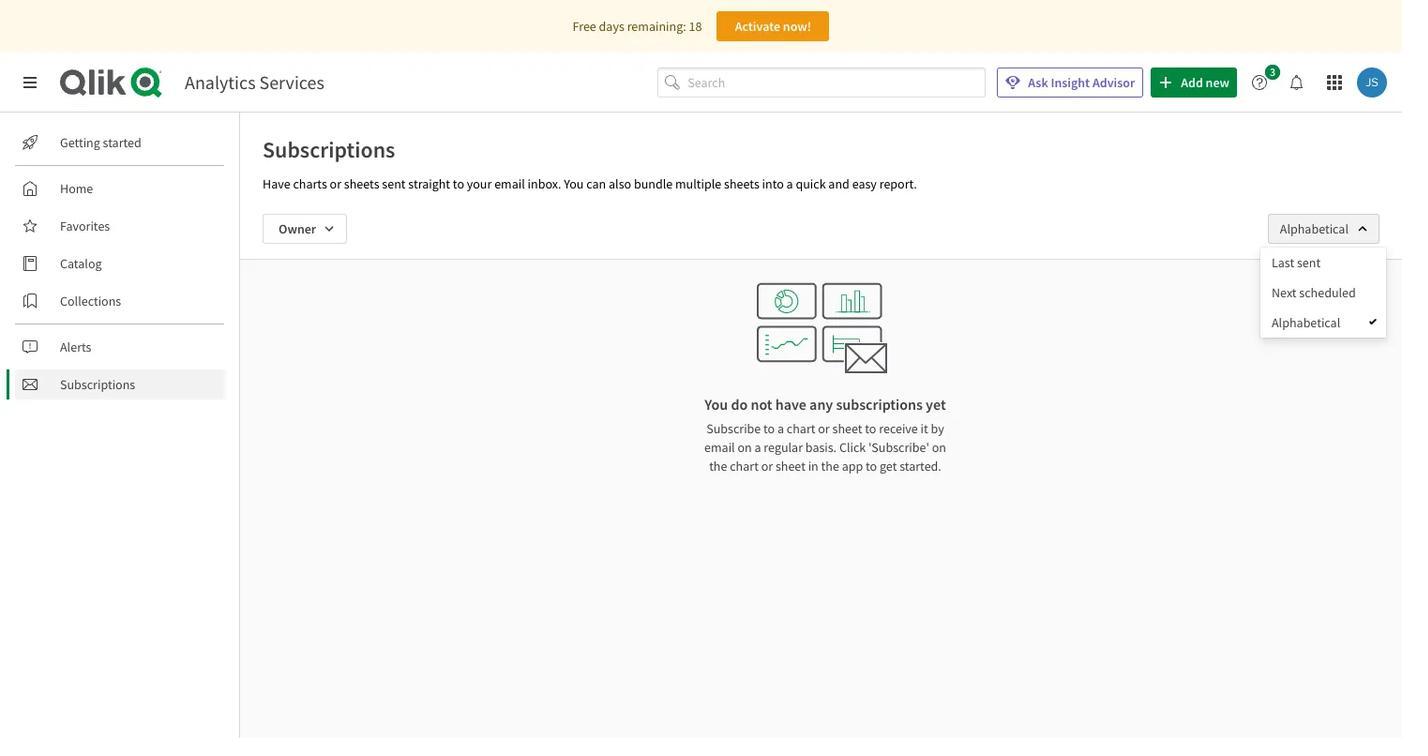 Task type: vqa. For each thing, say whether or not it's contained in the screenshot.
now!
yes



Task type: describe. For each thing, give the bounding box(es) containing it.
multiple
[[675, 175, 722, 192]]

2 the from the left
[[821, 458, 839, 475]]

1 horizontal spatial or
[[761, 458, 773, 475]]

days
[[599, 18, 625, 35]]

in
[[808, 458, 819, 475]]

activate now! link
[[717, 11, 830, 41]]

scheduled
[[1299, 284, 1356, 301]]

activate
[[735, 18, 780, 35]]

subscriptions link
[[15, 370, 225, 400]]

not
[[751, 395, 773, 414]]

any
[[810, 395, 833, 414]]

analytics services
[[185, 70, 324, 94]]

free
[[573, 18, 596, 35]]

alerts
[[60, 339, 91, 355]]

1 the from the left
[[709, 458, 727, 475]]

subscriptions
[[836, 395, 923, 414]]

and
[[829, 175, 850, 192]]

analytics services element
[[185, 70, 324, 94]]

navigation pane element
[[0, 120, 239, 407]]

searchbar element
[[658, 67, 986, 98]]

regular
[[764, 439, 803, 456]]

to up "regular"
[[764, 420, 775, 437]]

to left get
[[866, 458, 877, 475]]

into
[[762, 175, 784, 192]]

filters region
[[0, 0, 1402, 738]]

last sent option
[[1261, 248, 1386, 278]]

home
[[60, 180, 93, 197]]

bundle
[[634, 175, 673, 192]]

0 horizontal spatial sheet
[[776, 458, 806, 475]]

click
[[839, 439, 866, 456]]

1 horizontal spatial chart
[[787, 420, 816, 437]]

sent inside option
[[1297, 254, 1321, 271]]

basis.
[[806, 439, 837, 456]]

advisor
[[1093, 74, 1135, 91]]

0 vertical spatial you
[[564, 175, 584, 192]]

next scheduled option
[[1261, 278, 1386, 308]]

alphabetical for alphabetical "field"
[[1280, 220, 1349, 237]]

alphabetical option
[[1261, 308, 1386, 338]]

close sidebar menu image
[[23, 75, 38, 90]]

also
[[609, 175, 631, 192]]

easy
[[852, 175, 877, 192]]

by
[[931, 420, 944, 437]]

'subscribe'
[[869, 439, 929, 456]]

1 horizontal spatial sheet
[[832, 420, 862, 437]]



Task type: locate. For each thing, give the bounding box(es) containing it.
collections link
[[15, 286, 225, 316]]

can
[[586, 175, 606, 192]]

subscriptions
[[263, 135, 395, 164], [60, 376, 135, 393]]

2 horizontal spatial a
[[787, 175, 793, 192]]

free days remaining: 18
[[573, 18, 702, 35]]

sheet down "regular"
[[776, 458, 806, 475]]

last sent
[[1272, 254, 1321, 271]]

do
[[731, 395, 748, 414]]

1 vertical spatial a
[[778, 420, 784, 437]]

1 horizontal spatial sent
[[1297, 254, 1321, 271]]

Search text field
[[688, 67, 986, 98]]

Alphabetical field
[[1268, 214, 1380, 244]]

to left the your
[[453, 175, 464, 192]]

you do not have any subscriptions yet subscribe to a chart or sheet to receive it by email on a regular basis. click 'subscribe' on the chart or sheet in the app to get started.
[[704, 395, 946, 475]]

0 vertical spatial alphabetical
[[1280, 220, 1349, 237]]

getting
[[60, 134, 100, 151]]

1 horizontal spatial the
[[821, 458, 839, 475]]

have charts or sheets sent straight to your email inbox. you can also bundle multiple sheets into a quick and easy report.
[[263, 175, 917, 192]]

0 horizontal spatial on
[[738, 439, 752, 456]]

18
[[689, 18, 702, 35]]

alphabetical inside alphabetical "field"
[[1280, 220, 1349, 237]]

chart up "regular"
[[787, 420, 816, 437]]

on down by
[[932, 439, 946, 456]]

home link
[[15, 174, 225, 204]]

1 vertical spatial subscriptions
[[60, 376, 135, 393]]

0 horizontal spatial email
[[494, 175, 525, 192]]

0 vertical spatial sent
[[382, 175, 406, 192]]

or
[[330, 175, 341, 192], [818, 420, 830, 437], [761, 458, 773, 475]]

have
[[263, 175, 290, 192]]

list box inside filters region
[[1261, 248, 1386, 338]]

insight
[[1051, 74, 1090, 91]]

last
[[1272, 254, 1295, 271]]

quick
[[796, 175, 826, 192]]

0 horizontal spatial sent
[[382, 175, 406, 192]]

catalog link
[[15, 249, 225, 279]]

alphabetical up last sent option
[[1280, 220, 1349, 237]]

sheets
[[344, 175, 379, 192], [724, 175, 760, 192]]

sent left straight
[[382, 175, 406, 192]]

catalog
[[60, 255, 102, 272]]

email
[[494, 175, 525, 192], [704, 439, 735, 456]]

get
[[880, 458, 897, 475]]

favorites link
[[15, 211, 225, 241]]

2 vertical spatial a
[[755, 439, 761, 456]]

app
[[842, 458, 863, 475]]

0 vertical spatial chart
[[787, 420, 816, 437]]

started.
[[900, 458, 942, 475]]

email down subscribe at the bottom of the page
[[704, 439, 735, 456]]

you
[[564, 175, 584, 192], [705, 395, 728, 414]]

alphabetical for alphabetical option
[[1272, 314, 1341, 331]]

sheets left into
[[724, 175, 760, 192]]

charts
[[293, 175, 327, 192]]

on
[[738, 439, 752, 456], [932, 439, 946, 456]]

1 vertical spatial email
[[704, 439, 735, 456]]

sheet up click
[[832, 420, 862, 437]]

list box containing last sent
[[1261, 248, 1386, 338]]

getting started link
[[15, 128, 225, 158]]

services
[[259, 70, 324, 94]]

straight
[[408, 175, 450, 192]]

2 vertical spatial or
[[761, 458, 773, 475]]

activate now!
[[735, 18, 812, 35]]

0 vertical spatial email
[[494, 175, 525, 192]]

to
[[453, 175, 464, 192], [764, 420, 775, 437], [865, 420, 876, 437], [866, 458, 877, 475]]

it
[[921, 420, 928, 437]]

1 vertical spatial alphabetical
[[1272, 314, 1341, 331]]

you left can
[[564, 175, 584, 192]]

1 horizontal spatial a
[[778, 420, 784, 437]]

0 horizontal spatial you
[[564, 175, 584, 192]]

1 vertical spatial sheet
[[776, 458, 806, 475]]

0 horizontal spatial or
[[330, 175, 341, 192]]

1 vertical spatial or
[[818, 420, 830, 437]]

ask insight advisor button
[[997, 68, 1144, 98]]

ask
[[1028, 74, 1048, 91]]

0 horizontal spatial the
[[709, 458, 727, 475]]

0 vertical spatial or
[[330, 175, 341, 192]]

a left "regular"
[[755, 439, 761, 456]]

to down subscriptions
[[865, 420, 876, 437]]

1 horizontal spatial you
[[705, 395, 728, 414]]

0 horizontal spatial chart
[[730, 458, 759, 475]]

sheets right charts
[[344, 175, 379, 192]]

1 vertical spatial sent
[[1297, 254, 1321, 271]]

alerts link
[[15, 332, 225, 362]]

you inside you do not have any subscriptions yet subscribe to a chart or sheet to receive it by email on a regular basis. click 'subscribe' on the chart or sheet in the app to get started.
[[705, 395, 728, 414]]

sent right last
[[1297, 254, 1321, 271]]

receive
[[879, 420, 918, 437]]

a
[[787, 175, 793, 192], [778, 420, 784, 437], [755, 439, 761, 456]]

yet
[[926, 395, 946, 414]]

email inside you do not have any subscriptions yet subscribe to a chart or sheet to receive it by email on a regular basis. click 'subscribe' on the chart or sheet in the app to get started.
[[704, 439, 735, 456]]

1 horizontal spatial sheets
[[724, 175, 760, 192]]

or up basis.
[[818, 420, 830, 437]]

2 sheets from the left
[[724, 175, 760, 192]]

1 horizontal spatial subscriptions
[[263, 135, 395, 164]]

chart
[[787, 420, 816, 437], [730, 458, 759, 475]]

the
[[709, 458, 727, 475], [821, 458, 839, 475]]

2 on from the left
[[932, 439, 946, 456]]

1 horizontal spatial email
[[704, 439, 735, 456]]

on down subscribe at the bottom of the page
[[738, 439, 752, 456]]

0 vertical spatial sheet
[[832, 420, 862, 437]]

0 horizontal spatial a
[[755, 439, 761, 456]]

remaining:
[[627, 18, 686, 35]]

or down "regular"
[[761, 458, 773, 475]]

list box
[[1261, 248, 1386, 338]]

1 vertical spatial chart
[[730, 458, 759, 475]]

favorites
[[60, 218, 110, 234]]

the right in
[[821, 458, 839, 475]]

report.
[[879, 175, 917, 192]]

0 horizontal spatial sheets
[[344, 175, 379, 192]]

0 horizontal spatial subscriptions
[[60, 376, 135, 393]]

collections
[[60, 293, 121, 310]]

0 vertical spatial a
[[787, 175, 793, 192]]

alphabetical
[[1280, 220, 1349, 237], [1272, 314, 1341, 331]]

subscriptions down the alerts
[[60, 376, 135, 393]]

0 vertical spatial subscriptions
[[263, 135, 395, 164]]

chart down subscribe at the bottom of the page
[[730, 458, 759, 475]]

subscribe
[[706, 420, 761, 437]]

getting started
[[60, 134, 141, 151]]

have
[[776, 395, 807, 414]]

sent
[[382, 175, 406, 192], [1297, 254, 1321, 271]]

subscriptions up charts
[[263, 135, 395, 164]]

ask insight advisor
[[1028, 74, 1135, 91]]

inbox.
[[528, 175, 561, 192]]

started
[[103, 134, 141, 151]]

a right into
[[787, 175, 793, 192]]

1 vertical spatial you
[[705, 395, 728, 414]]

the down subscribe at the bottom of the page
[[709, 458, 727, 475]]

1 sheets from the left
[[344, 175, 379, 192]]

alphabetical inside alphabetical option
[[1272, 314, 1341, 331]]

alphabetical down next scheduled
[[1272, 314, 1341, 331]]

analytics
[[185, 70, 256, 94]]

next scheduled
[[1272, 284, 1356, 301]]

a up "regular"
[[778, 420, 784, 437]]

now!
[[783, 18, 812, 35]]

1 on from the left
[[738, 439, 752, 456]]

or right charts
[[330, 175, 341, 192]]

sheet
[[832, 420, 862, 437], [776, 458, 806, 475]]

1 horizontal spatial on
[[932, 439, 946, 456]]

next
[[1272, 284, 1297, 301]]

your
[[467, 175, 492, 192]]

you left do
[[705, 395, 728, 414]]

email right the your
[[494, 175, 525, 192]]

subscriptions inside 'link'
[[60, 376, 135, 393]]

2 horizontal spatial or
[[818, 420, 830, 437]]



